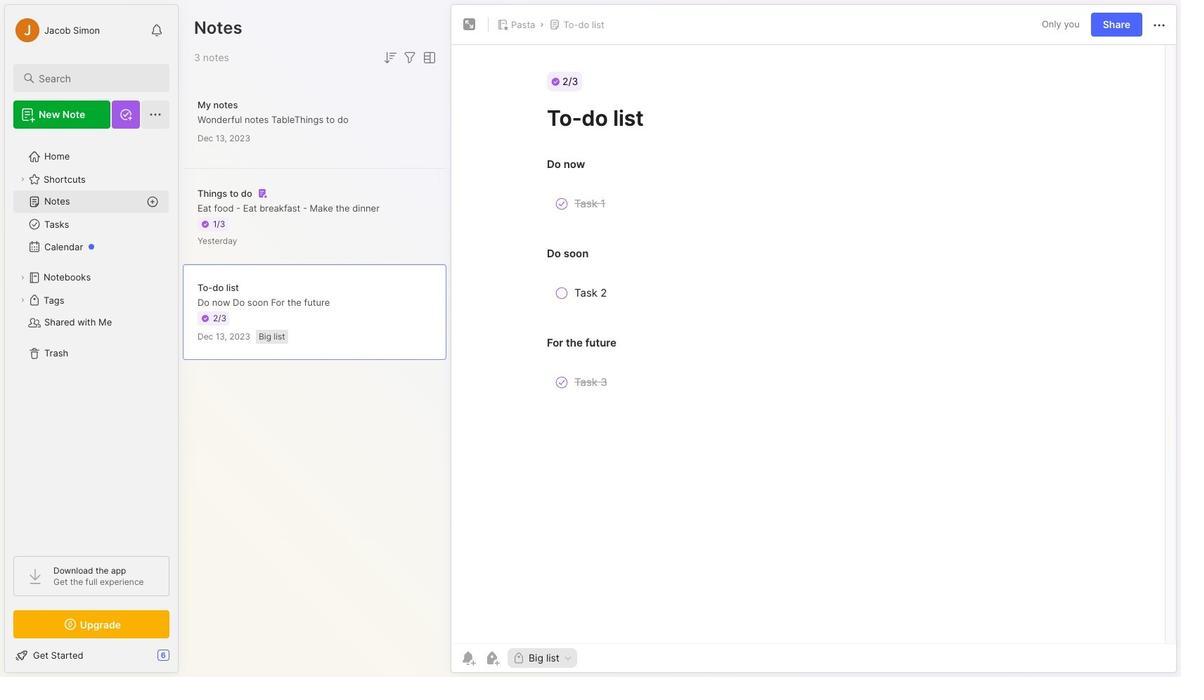 Task type: describe. For each thing, give the bounding box(es) containing it.
View options field
[[418, 49, 438, 66]]

tree inside the main element
[[5, 137, 178, 543]]

expand notebooks image
[[18, 274, 27, 282]]

Help and Learning task checklist field
[[5, 644, 178, 667]]

click to collapse image
[[178, 651, 188, 668]]

more actions image
[[1151, 17, 1168, 34]]

add tag image
[[484, 650, 501, 667]]

Search text field
[[39, 72, 157, 85]]

More actions field
[[1151, 16, 1168, 34]]

add filters image
[[401, 49, 418, 66]]

Big list Tag actions field
[[560, 653, 573, 663]]



Task type: vqa. For each thing, say whether or not it's contained in the screenshot.
MAIN Element
yes



Task type: locate. For each thing, give the bounding box(es) containing it.
none search field inside the main element
[[39, 70, 157, 86]]

note window element
[[451, 4, 1177, 676]]

tree
[[5, 137, 178, 543]]

main element
[[0, 0, 183, 677]]

Note Editor text field
[[451, 44, 1176, 643]]

Sort options field
[[382, 49, 399, 66]]

Account field
[[13, 16, 100, 44]]

None search field
[[39, 70, 157, 86]]

expand tags image
[[18, 296, 27, 304]]

Add filters field
[[401, 49, 418, 66]]

add a reminder image
[[460, 650, 477, 667]]

expand note image
[[461, 16, 478, 33]]



